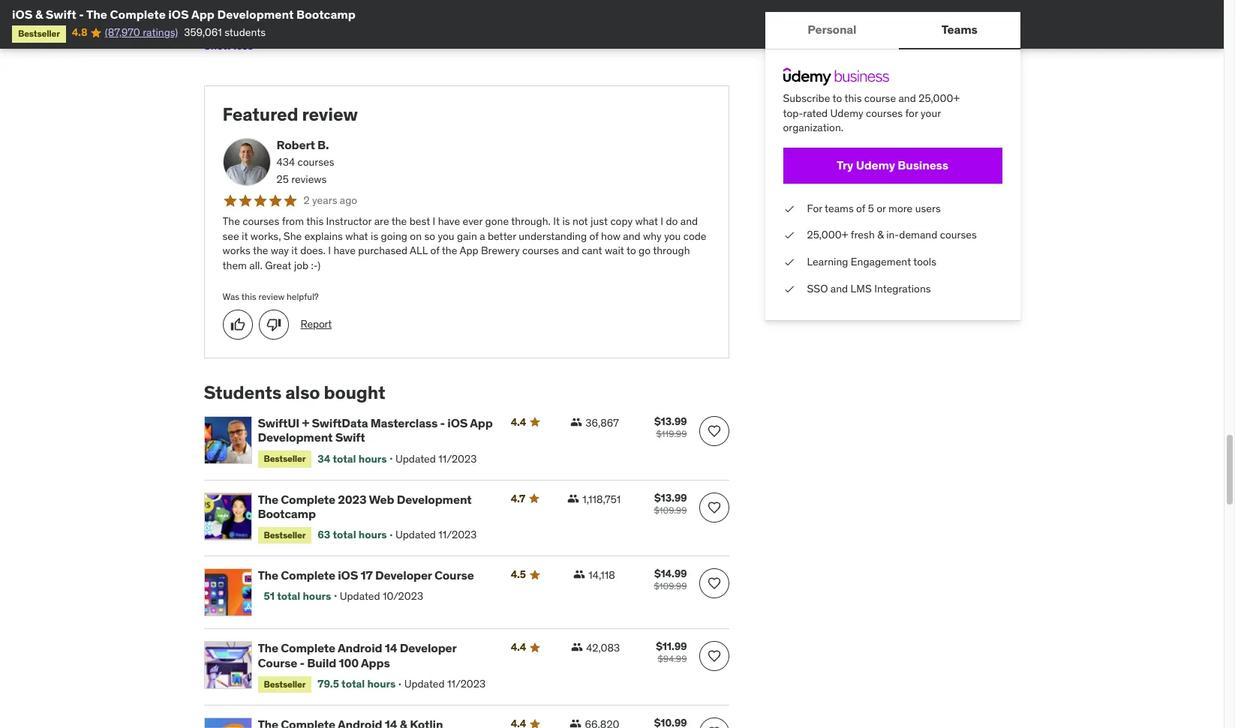 Task type: vqa. For each thing, say whether or not it's contained in the screenshot.


Task type: describe. For each thing, give the bounding box(es) containing it.
learning
[[807, 255, 848, 269]]

4.7
[[511, 492, 525, 506]]

34 total hours
[[318, 452, 387, 466]]

are inside if you are a pro ios developer and want to quickly get up to date with apple's latest technology, then start with the modules on swiftui, arkit and coreml.
[[256, 2, 271, 15]]

tab list containing personal
[[765, 12, 1020, 50]]

0 vertical spatial what
[[635, 215, 658, 228]]

udemy inside subscribe to this course and 25,000+ top‑rated udemy courses for your organization.
[[830, 106, 864, 120]]

ios inside if you are a pro ios developer and want to quickly get up to date with apple's latest technology, then start with the modules on swiftui, arkit and coreml.
[[299, 2, 316, 15]]

hours for android
[[367, 678, 396, 691]]

wishlist image for the complete android 14 developer course - build 100 apps
[[707, 650, 722, 665]]

show
[[204, 39, 231, 53]]

was
[[223, 291, 240, 303]]

0 horizontal spatial -
[[79, 7, 84, 22]]

purchased
[[358, 244, 408, 258]]

the inside if you are a pro ios developer and want to quickly get up to date with apple's latest technology, then start with the modules on swiftui, arkit and coreml.
[[250, 17, 265, 30]]

0 vertical spatial bootcamp
[[296, 7, 356, 22]]

courses right demand
[[940, 228, 977, 242]]

bestseller for the complete android 14 developer course - build 100 apps
[[264, 679, 306, 690]]

0 vertical spatial of
[[856, 202, 866, 215]]

0 vertical spatial app
[[191, 7, 215, 22]]

how
[[601, 229, 621, 243]]

not
[[573, 215, 588, 228]]

report button
[[301, 318, 332, 332]]

app inside the courses from this instructor are the best i have ever gone through. it is not just copy what i do and see it works, she explains what is going on so you gain a better understanding of how and why you code works the way it does. i have purchased all of the app brewery courses and cant wait to go through them all. great job :-)
[[460, 244, 479, 258]]

build
[[307, 656, 336, 671]]

and down want
[[394, 17, 411, 30]]

36,867
[[586, 416, 619, 430]]

robert
[[277, 137, 315, 152]]

$94.99
[[658, 654, 687, 665]]

hours right "51" at the left bottom of the page
[[303, 590, 331, 603]]

updated 11/2023 for development
[[395, 529, 477, 542]]

do
[[666, 215, 678, 228]]

does.
[[300, 244, 326, 258]]

instructor
[[326, 215, 372, 228]]

0 vertical spatial review
[[302, 103, 358, 126]]

for
[[905, 106, 918, 120]]

explains
[[304, 229, 343, 243]]

0 horizontal spatial i
[[328, 244, 331, 258]]

complete for the complete android 14 developer course - build 100 apps
[[281, 641, 335, 656]]

63 total hours
[[318, 529, 387, 542]]

0 horizontal spatial what
[[345, 229, 368, 243]]

the for the complete 2023 web development bootcamp
[[258, 492, 278, 507]]

modules
[[268, 17, 308, 30]]

4 wishlist image from the top
[[707, 726, 722, 729]]

developer for 14
[[400, 641, 456, 656]]

the complete android 14 developer course - build 100 apps link
[[258, 641, 493, 671]]

lms
[[851, 282, 872, 295]]

courses up works,
[[243, 215, 279, 228]]

$109.99 for the complete 2023 web development bootcamp
[[654, 505, 687, 516]]

this inside subscribe to this course and 25,000+ top‑rated udemy courses for your organization.
[[845, 92, 862, 105]]

robert bettencourt image
[[223, 138, 271, 186]]

better
[[488, 229, 516, 243]]

try udemy business
[[837, 158, 949, 173]]

the for the courses from this instructor are the best i have ever gone through. it is not just copy what i do and see it works, she explains what is going on so you gain a better understanding of how and why you code works the way it does. i have purchased all of the app brewery courses and cant wait to go through them all. great job :-)
[[223, 215, 240, 228]]

personal button
[[765, 12, 899, 48]]

and right 'sso'
[[831, 282, 848, 295]]

xsmall image for swiftui + swiftdata masterclass - ios app development swift
[[571, 416, 583, 428]]

11/2023 for swiftui + swiftdata masterclass - ios app development swift
[[439, 452, 477, 466]]

reviews
[[291, 173, 327, 186]]

on inside the courses from this instructor are the best i have ever gone through. it is not just copy what i do and see it works, she explains what is going on so you gain a better understanding of how and why you code works the way it does. i have purchased all of the app brewery courses and cant wait to go through them all. great job :-)
[[410, 229, 422, 243]]

also
[[285, 381, 320, 405]]

xsmall image left learning
[[783, 255, 795, 270]]

courses inside robert b. 434 courses 25 reviews
[[298, 155, 334, 169]]

your
[[921, 106, 941, 120]]

the up going
[[392, 215, 407, 228]]

to inside subscribe to this course and 25,000+ top‑rated udemy courses for your organization.
[[833, 92, 842, 105]]

complete for the complete ios 17 developer course
[[281, 568, 335, 583]]

2023
[[338, 492, 367, 507]]

arkit
[[364, 17, 391, 30]]

$109.99 for the complete ios 17 developer course
[[654, 581, 687, 592]]

total for 2023
[[333, 529, 356, 542]]

1 vertical spatial udemy
[[856, 158, 895, 173]]

course
[[864, 92, 896, 105]]

a inside if you are a pro ios developer and want to quickly get up to date with apple's latest technology, then start with the modules on swiftui, arkit and coreml.
[[273, 2, 279, 15]]

bestseller for the complete 2023 web development bootcamp
[[264, 530, 306, 541]]

updated 11/2023 for -
[[395, 452, 477, 466]]

gain
[[457, 229, 477, 243]]

25,000+ fresh & in-demand courses
[[807, 228, 977, 242]]

the complete ios 17 developer course
[[258, 568, 474, 583]]

see
[[223, 229, 239, 243]]

try
[[837, 158, 854, 173]]

wait
[[605, 244, 624, 258]]

or
[[877, 202, 886, 215]]

teams
[[825, 202, 854, 215]]

0 horizontal spatial swift
[[46, 7, 76, 22]]

1 horizontal spatial i
[[433, 215, 436, 228]]

students
[[204, 381, 281, 405]]

bootcamp inside the complete 2023 web development bootcamp
[[258, 507, 316, 522]]

are inside the courses from this instructor are the best i have ever gone through. it is not just copy what i do and see it works, she explains what is going on so you gain a better understanding of how and why you code works the way it does. i have purchased all of the app brewery courses and cant wait to go through them all. great job :-)
[[374, 215, 389, 228]]

why
[[643, 229, 662, 243]]

2
[[304, 194, 310, 207]]

brewery
[[481, 244, 520, 258]]

1 vertical spatial review
[[259, 291, 285, 303]]

total for android
[[342, 678, 365, 691]]

4.4 for the complete android 14 developer course - build 100 apps
[[511, 641, 526, 655]]

359,061 students
[[184, 26, 266, 39]]

swiftui + swiftdata masterclass - ios app development swift link
[[258, 416, 493, 445]]

mark as unhelpful image
[[266, 318, 281, 333]]

$11.99 $94.99
[[656, 641, 687, 665]]

)
[[318, 259, 321, 272]]

5
[[868, 202, 874, 215]]

25,000+ inside subscribe to this course and 25,000+ top‑rated udemy courses for your organization.
[[919, 92, 960, 105]]

and up arkit
[[368, 2, 385, 15]]

1 vertical spatial is
[[371, 229, 378, 243]]

4.5
[[511, 568, 526, 582]]

updated for masterclass
[[395, 452, 436, 466]]

swiftui
[[258, 416, 300, 431]]

the complete ios 17 developer course link
[[258, 568, 493, 584]]

swiftdata
[[312, 416, 368, 431]]

11/2023 for the complete 2023 web development bootcamp
[[439, 529, 477, 542]]

go
[[639, 244, 651, 258]]

14,118
[[589, 569, 615, 583]]

technology,
[[616, 2, 670, 15]]

0 horizontal spatial &
[[35, 7, 43, 22]]

17
[[361, 568, 373, 583]]

1 vertical spatial have
[[334, 244, 356, 258]]

and down the copy
[[623, 229, 641, 243]]

63
[[318, 529, 330, 542]]

2 vertical spatial this
[[242, 291, 256, 303]]

xsmall image for 25,000+
[[783, 228, 795, 243]]

$13.99 for swiftui + swiftdata masterclass - ios app development swift
[[654, 415, 687, 428]]

tools
[[914, 255, 937, 269]]

1 horizontal spatial with
[[528, 2, 548, 15]]

web
[[369, 492, 394, 507]]

you inside if you are a pro ios developer and want to quickly get up to date with apple's latest technology, then start with the modules on swiftui, arkit and coreml.
[[236, 2, 253, 15]]

total for swiftdata
[[333, 452, 356, 466]]



Task type: locate. For each thing, give the bounding box(es) containing it.
development right web
[[397, 492, 472, 507]]

understanding
[[519, 229, 587, 243]]

1 horizontal spatial of
[[589, 229, 599, 243]]

2 $13.99 from the top
[[654, 491, 687, 505]]

2 horizontal spatial of
[[856, 202, 866, 215]]

report
[[301, 318, 332, 331]]

complete up (87,970 ratings)
[[110, 7, 166, 22]]

works,
[[251, 229, 281, 243]]

the for the complete android 14 developer course - build 100 apps
[[258, 641, 278, 656]]

1 $13.99 from the top
[[654, 415, 687, 428]]

udemy business image
[[783, 68, 889, 86]]

courses
[[866, 106, 903, 120], [298, 155, 334, 169], [243, 215, 279, 228], [940, 228, 977, 242], [522, 244, 559, 258]]

0 vertical spatial -
[[79, 7, 84, 22]]

0 vertical spatial on
[[311, 17, 322, 30]]

79.5 total hours
[[318, 678, 396, 691]]

wishlist image for swiftui + swiftdata masterclass - ios app development swift
[[707, 424, 722, 439]]

swiftui,
[[325, 17, 362, 30]]

11/2023 for the complete android 14 developer course - build 100 apps
[[447, 678, 486, 691]]

what up why
[[635, 215, 658, 228]]

$13.99 left wishlist icon
[[654, 491, 687, 505]]

b.
[[318, 137, 329, 152]]

mark as helpful image
[[230, 318, 245, 333]]

review up the 'b.'
[[302, 103, 358, 126]]

1 vertical spatial it
[[291, 244, 298, 258]]

bestseller left 4.8
[[18, 28, 60, 39]]

0 horizontal spatial course
[[258, 656, 297, 671]]

xsmall image for for
[[783, 202, 795, 216]]

1 wishlist image from the top
[[707, 424, 722, 439]]

100
[[339, 656, 359, 671]]

1 horizontal spatial it
[[291, 244, 298, 258]]

less
[[234, 39, 253, 53]]

the inside the complete 2023 web development bootcamp
[[258, 492, 278, 507]]

review
[[302, 103, 358, 126], [259, 291, 285, 303]]

wishlist image for the complete ios 17 developer course
[[707, 577, 722, 592]]

to down udemy business image
[[833, 92, 842, 105]]

$13.99
[[654, 415, 687, 428], [654, 491, 687, 505]]

course inside the complete ios 17 developer course link
[[434, 568, 474, 583]]

the up all.
[[253, 244, 268, 258]]

of up cant
[[589, 229, 599, 243]]

4.4 for swiftui + swiftdata masterclass - ios app development swift
[[511, 416, 526, 429]]

developer inside the complete ios 17 developer course link
[[375, 568, 432, 583]]

to inside the courses from this instructor are the best i have ever gone through. it is not just copy what i do and see it works, she explains what is going on so you gain a better understanding of how and why you code works the way it does. i have purchased all of the app brewery courses and cant wait to go through them all. great job :-)
[[627, 244, 636, 258]]

and
[[368, 2, 385, 15], [394, 17, 411, 30], [899, 92, 916, 105], [681, 215, 698, 228], [623, 229, 641, 243], [562, 244, 579, 258], [831, 282, 848, 295]]

development inside the complete 2023 web development bootcamp
[[397, 492, 472, 507]]

1 horizontal spatial 25,000+
[[919, 92, 960, 105]]

2 wishlist image from the top
[[707, 577, 722, 592]]

1 vertical spatial $109.99
[[654, 581, 687, 592]]

complete up 79.5
[[281, 641, 335, 656]]

demand
[[899, 228, 938, 242]]

42,083
[[586, 642, 620, 656]]

of down so on the top left of page
[[430, 244, 440, 258]]

2 horizontal spatial -
[[440, 416, 445, 431]]

featured review
[[223, 103, 358, 126]]

$109.99
[[654, 505, 687, 516], [654, 581, 687, 592]]

and up 'for'
[[899, 92, 916, 105]]

0 horizontal spatial on
[[311, 17, 322, 30]]

date
[[505, 2, 526, 15]]

total right 63
[[333, 529, 356, 542]]

1 horizontal spatial what
[[635, 215, 658, 228]]

xsmall image left 42,083
[[571, 642, 583, 654]]

development inside the swiftui + swiftdata masterclass - ios app development swift
[[258, 430, 333, 445]]

swift up the 34 total hours
[[335, 430, 365, 445]]

3 wishlist image from the top
[[707, 650, 722, 665]]

this right was
[[242, 291, 256, 303]]

complete for the complete 2023 web development bootcamp
[[281, 492, 335, 507]]

0 vertical spatial $13.99
[[654, 415, 687, 428]]

bestseller down swiftui
[[264, 454, 306, 465]]

on left so on the top left of page
[[410, 229, 422, 243]]

1 vertical spatial 25,000+
[[807, 228, 848, 242]]

course inside the complete android 14 developer course - build 100 apps
[[258, 656, 297, 671]]

you down do
[[664, 229, 681, 243]]

0 vertical spatial 11/2023
[[439, 452, 477, 466]]

courses down the 'b.'
[[298, 155, 334, 169]]

0 horizontal spatial are
[[256, 2, 271, 15]]

+
[[302, 416, 309, 431]]

0 vertical spatial are
[[256, 2, 271, 15]]

1 vertical spatial app
[[460, 244, 479, 258]]

hours for swiftdata
[[359, 452, 387, 466]]

0 horizontal spatial a
[[273, 2, 279, 15]]

you right the if at the left
[[236, 2, 253, 15]]

2 vertical spatial 11/2023
[[447, 678, 486, 691]]

if
[[228, 2, 234, 15]]

complete inside the complete android 14 developer course - build 100 apps
[[281, 641, 335, 656]]

are left pro at the left of page
[[256, 2, 271, 15]]

i right best
[[433, 215, 436, 228]]

- right masterclass
[[440, 416, 445, 431]]

this up explains
[[306, 215, 324, 228]]

xsmall image right the less
[[256, 40, 268, 52]]

have up gain
[[438, 215, 460, 228]]

on left swiftui,
[[311, 17, 322, 30]]

developer inside the complete android 14 developer course - build 100 apps
[[400, 641, 456, 656]]

0 vertical spatial this
[[845, 92, 862, 105]]

with right date
[[528, 2, 548, 15]]

0 horizontal spatial with
[[228, 17, 248, 30]]

total
[[333, 452, 356, 466], [333, 529, 356, 542], [277, 590, 300, 603], [342, 678, 365, 691]]

business
[[898, 158, 949, 173]]

subscribe to this course and 25,000+ top‑rated udemy courses for your organization.
[[783, 92, 960, 134]]

subscribe
[[783, 92, 830, 105]]

0 vertical spatial is
[[562, 215, 570, 228]]

1 horizontal spatial a
[[480, 229, 485, 243]]

1 horizontal spatial on
[[410, 229, 422, 243]]

1 vertical spatial are
[[374, 215, 389, 228]]

0 vertical spatial 4.4
[[511, 416, 526, 429]]

2 vertical spatial app
[[470, 416, 493, 431]]

is
[[562, 215, 570, 228], [371, 229, 378, 243]]

ratings)
[[143, 26, 178, 39]]

51
[[264, 590, 275, 603]]

1 vertical spatial updated 11/2023
[[395, 529, 477, 542]]

0 horizontal spatial of
[[430, 244, 440, 258]]

1 vertical spatial 4.4
[[511, 641, 526, 655]]

1 vertical spatial developer
[[400, 641, 456, 656]]

a inside the courses from this instructor are the best i have ever gone through. it is not just copy what i do and see it works, she explains what is going on so you gain a better understanding of how and why you code works the way it does. i have purchased all of the app brewery courses and cant wait to go through them all. great job :-)
[[480, 229, 485, 243]]

0 horizontal spatial review
[[259, 291, 285, 303]]

app inside the swiftui + swiftdata masterclass - ios app development swift
[[470, 416, 493, 431]]

2 vertical spatial updated 11/2023
[[404, 678, 486, 691]]

xsmall image
[[783, 202, 795, 216], [783, 228, 795, 243], [783, 282, 795, 297], [568, 493, 580, 505], [570, 718, 582, 729]]

courses inside subscribe to this course and 25,000+ top‑rated udemy courses for your organization.
[[866, 106, 903, 120]]

34
[[318, 452, 330, 466]]

$109.99 left wishlist icon
[[654, 505, 687, 516]]

0 horizontal spatial have
[[334, 244, 356, 258]]

1 horizontal spatial review
[[302, 103, 358, 126]]

course left 4.5
[[434, 568, 474, 583]]

2 vertical spatial -
[[300, 656, 305, 671]]

wishlist image
[[707, 424, 722, 439], [707, 577, 722, 592], [707, 650, 722, 665], [707, 726, 722, 729]]

the inside the courses from this instructor are the best i have ever gone through. it is not just copy what i do and see it works, she explains what is going on so you gain a better understanding of how and why you code works the way it does. i have purchased all of the app brewery courses and cant wait to go through them all. great job :-)
[[223, 215, 240, 228]]

bestseller left 63
[[264, 530, 306, 541]]

with
[[528, 2, 548, 15], [228, 17, 248, 30]]

i
[[433, 215, 436, 228], [661, 215, 663, 228], [328, 244, 331, 258]]

- inside the complete android 14 developer course - build 100 apps
[[300, 656, 305, 671]]

it
[[553, 215, 560, 228]]

and up code in the right top of the page
[[681, 215, 698, 228]]

1 vertical spatial course
[[258, 656, 297, 671]]

course for the complete ios 17 developer course
[[434, 568, 474, 583]]

way
[[271, 244, 289, 258]]

you right so on the top left of page
[[438, 229, 455, 243]]

through
[[653, 244, 690, 258]]

$109.99 up $11.99
[[654, 581, 687, 592]]

wishlist image
[[707, 500, 722, 515]]

0 vertical spatial &
[[35, 7, 43, 22]]

tab list
[[765, 12, 1020, 50]]

1 vertical spatial on
[[410, 229, 422, 243]]

what down instructor
[[345, 229, 368, 243]]

students
[[224, 26, 266, 39]]

2 $109.99 from the top
[[654, 581, 687, 592]]

with down the if at the left
[[228, 17, 248, 30]]

developer for 17
[[375, 568, 432, 583]]

apps
[[361, 656, 390, 671]]

the
[[86, 7, 107, 22], [223, 215, 240, 228], [258, 492, 278, 507], [258, 568, 278, 583], [258, 641, 278, 656]]

xsmall image left 36,867
[[571, 416, 583, 428]]

- left build
[[300, 656, 305, 671]]

1 vertical spatial bootcamp
[[258, 507, 316, 522]]

complete up the 51 total hours
[[281, 568, 335, 583]]

total right "51" at the left bottom of the page
[[277, 590, 300, 603]]

a right gain
[[480, 229, 485, 243]]

0 vertical spatial developer
[[375, 568, 432, 583]]

swift
[[46, 7, 76, 22], [335, 430, 365, 445]]

:-
[[311, 259, 318, 272]]

years
[[312, 194, 337, 207]]

updated down the complete 2023 web development bootcamp link
[[395, 529, 436, 542]]

this inside the courses from this instructor are the best i have ever gone through. it is not just copy what i do and see it works, she explains what is going on so you gain a better understanding of how and why you code works the way it does. i have purchased all of the app brewery courses and cant wait to go through them all. great job :-)
[[306, 215, 324, 228]]

1 vertical spatial swift
[[335, 430, 365, 445]]

for
[[807, 202, 822, 215]]

1 vertical spatial $13.99
[[654, 491, 687, 505]]

xsmall image for sso
[[783, 282, 795, 297]]

$13.99 inside $13.99 $109.99
[[654, 491, 687, 505]]

updated for 14
[[404, 678, 445, 691]]

2 horizontal spatial you
[[664, 229, 681, 243]]

try udemy business link
[[783, 148, 1002, 184]]

it
[[242, 229, 248, 243], [291, 244, 298, 258]]

the for the complete ios 17 developer course
[[258, 568, 278, 583]]

0 vertical spatial course
[[434, 568, 474, 583]]

xsmall image
[[256, 40, 268, 52], [783, 255, 795, 270], [571, 416, 583, 428], [574, 569, 586, 581], [571, 642, 583, 654]]

25,000+ up your
[[919, 92, 960, 105]]

0 vertical spatial development
[[217, 7, 294, 22]]

swift up 4.8
[[46, 7, 76, 22]]

$13.99 $119.99
[[654, 415, 687, 440]]

ever
[[463, 215, 483, 228]]

to left the go
[[627, 244, 636, 258]]

on inside if you are a pro ios developer and want to quickly get up to date with apple's latest technology, then start with the modules on swiftui, arkit and coreml.
[[311, 17, 322, 30]]

0 horizontal spatial it
[[242, 229, 248, 243]]

development up students at the left
[[217, 7, 294, 22]]

it right the way
[[291, 244, 298, 258]]

updated down masterclass
[[395, 452, 436, 466]]

updated 11/2023
[[395, 452, 477, 466], [395, 529, 477, 542], [404, 678, 486, 691]]

gone
[[485, 215, 509, 228]]

1 vertical spatial what
[[345, 229, 368, 243]]

pro
[[281, 2, 297, 15]]

udemy up organization.
[[830, 106, 864, 120]]

i down explains
[[328, 244, 331, 258]]

1 vertical spatial development
[[258, 430, 333, 445]]

bootcamp left arkit
[[296, 7, 356, 22]]

0 vertical spatial updated 11/2023
[[395, 452, 477, 466]]

users
[[915, 202, 941, 215]]

1 vertical spatial 11/2023
[[439, 529, 477, 542]]

(87,970 ratings)
[[105, 26, 178, 39]]

featured
[[223, 103, 298, 126]]

1 $109.99 from the top
[[654, 505, 687, 516]]

to right want
[[413, 2, 422, 15]]

1 vertical spatial -
[[440, 416, 445, 431]]

updated 11/2023 for developer
[[404, 678, 486, 691]]

masterclass
[[370, 416, 438, 431]]

434
[[277, 155, 295, 169]]

hours down swiftui + swiftdata masterclass - ios app development swift link
[[359, 452, 387, 466]]

helpful?
[[287, 291, 319, 303]]

0 horizontal spatial is
[[371, 229, 378, 243]]

25,000+ up learning
[[807, 228, 848, 242]]

to right up
[[493, 2, 502, 15]]

$13.99 for the complete 2023 web development bootcamp
[[654, 491, 687, 505]]

teams button
[[899, 12, 1020, 48]]

show less button
[[204, 31, 268, 61]]

updated down the complete android 14 developer course - build 100 apps link on the bottom of the page
[[404, 678, 445, 691]]

1 horizontal spatial are
[[374, 215, 389, 228]]

1 vertical spatial &
[[877, 228, 884, 242]]

0 vertical spatial swift
[[46, 7, 76, 22]]

a left pro at the left of page
[[273, 2, 279, 15]]

coreml.
[[414, 17, 453, 30]]

complete inside the complete 2023 web development bootcamp
[[281, 492, 335, 507]]

1 horizontal spatial course
[[434, 568, 474, 583]]

1 vertical spatial this
[[306, 215, 324, 228]]

just
[[591, 215, 608, 228]]

cant
[[582, 244, 602, 258]]

courses down course
[[866, 106, 903, 120]]

1 vertical spatial a
[[480, 229, 485, 243]]

2 vertical spatial development
[[397, 492, 472, 507]]

0 horizontal spatial this
[[242, 291, 256, 303]]

1 4.4 from the top
[[511, 416, 526, 429]]

so
[[424, 229, 435, 243]]

0 vertical spatial a
[[273, 2, 279, 15]]

- up 4.8
[[79, 7, 84, 22]]

11/2023
[[439, 452, 477, 466], [439, 529, 477, 542], [447, 678, 486, 691]]

it right see
[[242, 229, 248, 243]]

0 vertical spatial it
[[242, 229, 248, 243]]

are
[[256, 2, 271, 15], [374, 215, 389, 228]]

updated for web
[[395, 529, 436, 542]]

quickly
[[425, 2, 458, 15]]

$11.99
[[656, 641, 687, 654]]

start
[[696, 2, 718, 15]]

for teams of 5 or more users
[[807, 202, 941, 215]]

course for the complete android 14 developer course - build 100 apps
[[258, 656, 297, 671]]

this left course
[[845, 92, 862, 105]]

1 horizontal spatial you
[[438, 229, 455, 243]]

great
[[265, 259, 291, 272]]

0 vertical spatial udemy
[[830, 106, 864, 120]]

$13.99 right 36,867
[[654, 415, 687, 428]]

14
[[385, 641, 397, 656]]

swiftui + swiftdata masterclass - ios app development swift
[[258, 416, 493, 445]]

xsmall image for the complete ios 17 developer course
[[574, 569, 586, 581]]

show less
[[204, 39, 253, 53]]

bootcamp left 2023
[[258, 507, 316, 522]]

0 horizontal spatial 25,000+
[[807, 228, 848, 242]]

and left cant
[[562, 244, 579, 258]]

$13.99 $109.99
[[654, 491, 687, 516]]

are up going
[[374, 215, 389, 228]]

the inside the complete android 14 developer course - build 100 apps
[[258, 641, 278, 656]]

1 vertical spatial of
[[589, 229, 599, 243]]

hours for 2023
[[359, 529, 387, 542]]

of left 5
[[856, 202, 866, 215]]

total down 100
[[342, 678, 365, 691]]

xsmall image for the complete android 14 developer course - build 100 apps
[[571, 642, 583, 654]]

total right 34 on the bottom left of page
[[333, 452, 356, 466]]

xsmall image left 14,118
[[574, 569, 586, 581]]

development up 34 on the bottom left of page
[[258, 430, 333, 445]]

sso
[[807, 282, 828, 295]]

is up purchased
[[371, 229, 378, 243]]

best
[[410, 215, 430, 228]]

0 horizontal spatial you
[[236, 2, 253, 15]]

0 vertical spatial 25,000+
[[919, 92, 960, 105]]

then
[[673, 2, 694, 15]]

complete up 63
[[281, 492, 335, 507]]

0 vertical spatial with
[[528, 2, 548, 15]]

2 vertical spatial of
[[430, 244, 440, 258]]

2 4.4 from the top
[[511, 641, 526, 655]]

the down gain
[[442, 244, 457, 258]]

2 horizontal spatial this
[[845, 92, 862, 105]]

2 horizontal spatial i
[[661, 215, 663, 228]]

ios inside the swiftui + swiftdata masterclass - ios app development swift
[[448, 416, 468, 431]]

up
[[479, 2, 490, 15]]

-
[[79, 7, 84, 22], [440, 416, 445, 431], [300, 656, 305, 671]]

review up mark as unhelpful image
[[259, 291, 285, 303]]

hours down apps
[[367, 678, 396, 691]]

is right it
[[562, 215, 570, 228]]

0 vertical spatial have
[[438, 215, 460, 228]]

1 vertical spatial with
[[228, 17, 248, 30]]

course left build
[[258, 656, 297, 671]]

1 horizontal spatial have
[[438, 215, 460, 228]]

1 horizontal spatial is
[[562, 215, 570, 228]]

updated down the complete ios 17 developer course
[[340, 590, 380, 603]]

udemy right 'try'
[[856, 158, 895, 173]]

organization.
[[783, 121, 844, 134]]

courses down understanding
[[522, 244, 559, 258]]

bought
[[324, 381, 385, 405]]

1 horizontal spatial this
[[306, 215, 324, 228]]

- inside the swiftui + swiftdata masterclass - ios app development swift
[[440, 416, 445, 431]]

what
[[635, 215, 658, 228], [345, 229, 368, 243]]

swift inside the swiftui + swiftdata masterclass - ios app development swift
[[335, 430, 365, 445]]

apple's
[[551, 2, 585, 15]]

51 total hours
[[264, 590, 331, 603]]

hours down the complete 2023 web development bootcamp link
[[359, 529, 387, 542]]

job
[[294, 259, 309, 272]]

and inside subscribe to this course and 25,000+ top‑rated udemy courses for your organization.
[[899, 92, 916, 105]]

1 horizontal spatial swift
[[335, 430, 365, 445]]

1 horizontal spatial -
[[300, 656, 305, 671]]

i left do
[[661, 215, 663, 228]]

1 horizontal spatial &
[[877, 228, 884, 242]]

bestseller for swiftui + swiftdata masterclass - ios app development swift
[[264, 454, 306, 465]]

4.8
[[72, 26, 87, 39]]

the up the less
[[250, 17, 265, 30]]

bestseller left 79.5
[[264, 679, 306, 690]]

if you are a pro ios developer and want to quickly get up to date with apple's latest technology, then start with the modules on swiftui, arkit and coreml.
[[228, 2, 718, 30]]

copy
[[610, 215, 633, 228]]

developer up 10/2023 at the left bottom of page
[[375, 568, 432, 583]]

teams
[[942, 22, 978, 37]]

have down explains
[[334, 244, 356, 258]]

developer right 14
[[400, 641, 456, 656]]

xsmall image inside 'show less' button
[[256, 40, 268, 52]]

the complete 2023 web development bootcamp link
[[258, 492, 493, 522]]

0 vertical spatial $109.99
[[654, 505, 687, 516]]



